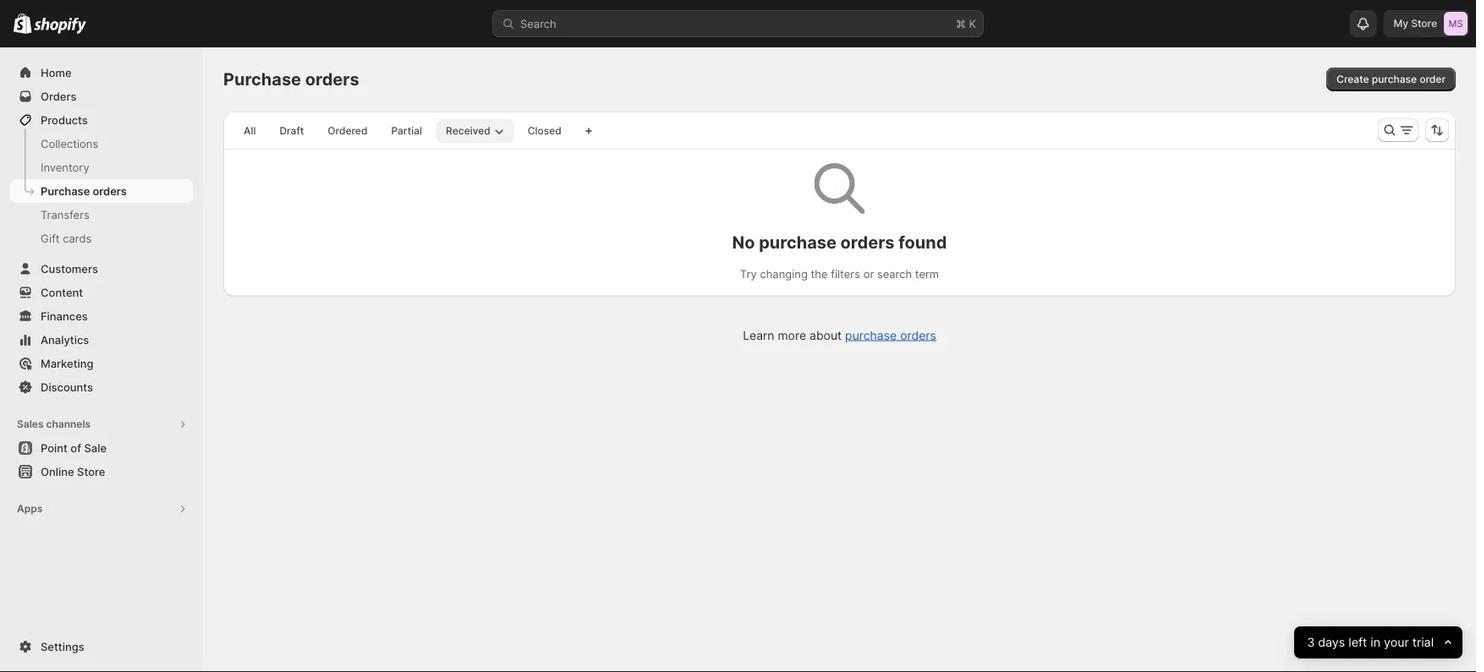 Task type: vqa. For each thing, say whether or not it's contained in the screenshot.
25th row from the bottom
no



Task type: describe. For each thing, give the bounding box(es) containing it.
learn
[[743, 328, 775, 343]]

discounts
[[41, 381, 93, 394]]

your
[[1384, 636, 1409, 650]]

learn more about purchase orders
[[743, 328, 936, 343]]

0 horizontal spatial purchase orders
[[41, 184, 127, 198]]

gift cards link
[[10, 227, 193, 250]]

search
[[877, 268, 912, 281]]

create purchase order link
[[1327, 68, 1456, 91]]

store for online store
[[77, 465, 105, 478]]

products
[[41, 113, 88, 126]]

analytics
[[41, 333, 89, 346]]

closed link
[[518, 119, 572, 143]]

online store link
[[10, 460, 193, 484]]

purchase orders link
[[10, 179, 193, 203]]

closed
[[528, 125, 562, 137]]

customers link
[[10, 257, 193, 281]]

⌘
[[956, 17, 966, 30]]

filters
[[831, 268, 860, 281]]

point of sale link
[[10, 437, 193, 460]]

found
[[899, 232, 947, 253]]

1 horizontal spatial purchase orders
[[223, 69, 359, 90]]

transfers link
[[10, 203, 193, 227]]

1 horizontal spatial shopify image
[[34, 17, 86, 34]]

settings
[[41, 640, 84, 654]]

gift
[[41, 232, 60, 245]]

collections link
[[10, 132, 193, 156]]

more
[[778, 328, 806, 343]]

finances link
[[10, 305, 193, 328]]

customers
[[41, 262, 98, 275]]

in
[[1371, 636, 1381, 650]]

all
[[244, 125, 256, 137]]

marketing link
[[10, 352, 193, 376]]

inventory
[[41, 161, 89, 174]]

0 vertical spatial purchase
[[223, 69, 301, 90]]

3 days left in your trial button
[[1294, 627, 1463, 659]]

transfers
[[41, 208, 89, 221]]

no
[[732, 232, 755, 253]]

settings link
[[10, 635, 193, 659]]

products link
[[10, 108, 193, 132]]

create
[[1337, 73, 1369, 85]]

draft link
[[269, 119, 314, 143]]

point of sale
[[41, 442, 107, 455]]

days
[[1318, 636, 1345, 650]]

channels
[[46, 418, 91, 431]]

point
[[41, 442, 68, 455]]

3 days left in your trial
[[1307, 636, 1434, 650]]

point of sale button
[[0, 437, 203, 460]]

all link
[[234, 119, 266, 143]]

no purchase orders found
[[732, 232, 947, 253]]

cards
[[63, 232, 92, 245]]

orders up ordered
[[305, 69, 359, 90]]

or
[[864, 268, 874, 281]]

try changing the filters or search term
[[740, 268, 939, 281]]

order
[[1420, 73, 1446, 85]]

sales channels
[[17, 418, 91, 431]]

about
[[810, 328, 842, 343]]

changing
[[760, 268, 808, 281]]

my store
[[1394, 17, 1437, 30]]

ordered
[[328, 125, 368, 137]]

trial
[[1413, 636, 1434, 650]]

1 horizontal spatial purchase
[[845, 328, 897, 343]]



Task type: locate. For each thing, give the bounding box(es) containing it.
empty search results image
[[814, 163, 865, 214]]

store right the my
[[1411, 17, 1437, 30]]

purchase
[[223, 69, 301, 90], [41, 184, 90, 198]]

⌘ k
[[956, 17, 976, 30]]

0 vertical spatial purchase
[[1372, 73, 1417, 85]]

purchase orders down inventory link
[[41, 184, 127, 198]]

term
[[915, 268, 939, 281]]

orders down term
[[900, 328, 936, 343]]

the
[[811, 268, 828, 281]]

sales channels button
[[10, 413, 193, 437]]

0 horizontal spatial purchase
[[41, 184, 90, 198]]

orders down inventory link
[[93, 184, 127, 198]]

online store
[[41, 465, 105, 478]]

sales
[[17, 418, 44, 431]]

1 vertical spatial purchase orders
[[41, 184, 127, 198]]

received button
[[436, 119, 514, 143]]

apps button
[[10, 497, 193, 521]]

store inside button
[[77, 465, 105, 478]]

tab list
[[230, 118, 575, 143]]

purchase up changing
[[759, 232, 837, 253]]

purchase orders
[[223, 69, 359, 90], [41, 184, 127, 198]]

0 horizontal spatial store
[[77, 465, 105, 478]]

my
[[1394, 17, 1409, 30]]

store
[[1411, 17, 1437, 30], [77, 465, 105, 478]]

analytics link
[[10, 328, 193, 352]]

0 horizontal spatial purchase
[[759, 232, 837, 253]]

try
[[740, 268, 757, 281]]

3
[[1307, 636, 1315, 650]]

purchase for no
[[759, 232, 837, 253]]

partial link
[[381, 119, 432, 143]]

home
[[41, 66, 72, 79]]

purchase right about
[[845, 328, 897, 343]]

orders
[[41, 90, 77, 103]]

inventory link
[[10, 156, 193, 179]]

1 vertical spatial store
[[77, 465, 105, 478]]

tab list containing all
[[230, 118, 575, 143]]

purchase
[[1372, 73, 1417, 85], [759, 232, 837, 253], [845, 328, 897, 343]]

orders link
[[10, 85, 193, 108]]

finances
[[41, 310, 88, 323]]

marketing
[[41, 357, 93, 370]]

home link
[[10, 61, 193, 85]]

partial
[[391, 125, 422, 137]]

ordered link
[[318, 119, 378, 143]]

received
[[446, 125, 491, 137]]

draft
[[280, 125, 304, 137]]

1 vertical spatial purchase
[[41, 184, 90, 198]]

1 vertical spatial purchase
[[759, 232, 837, 253]]

orders
[[305, 69, 359, 90], [93, 184, 127, 198], [841, 232, 895, 253], [900, 328, 936, 343]]

k
[[969, 17, 976, 30]]

1 horizontal spatial store
[[1411, 17, 1437, 30]]

0 vertical spatial purchase orders
[[223, 69, 359, 90]]

0 horizontal spatial shopify image
[[14, 13, 32, 34]]

sale
[[84, 442, 107, 455]]

purchase up all
[[223, 69, 301, 90]]

0 vertical spatial store
[[1411, 17, 1437, 30]]

purchase orders link
[[845, 328, 936, 343]]

discounts link
[[10, 376, 193, 399]]

of
[[71, 442, 81, 455]]

purchase up transfers
[[41, 184, 90, 198]]

content
[[41, 286, 83, 299]]

collections
[[41, 137, 98, 150]]

2 horizontal spatial purchase
[[1372, 73, 1417, 85]]

purchase inside purchase orders link
[[41, 184, 90, 198]]

online store button
[[0, 460, 203, 484]]

2 vertical spatial purchase
[[845, 328, 897, 343]]

content link
[[10, 281, 193, 305]]

purchase left order
[[1372, 73, 1417, 85]]

store down sale
[[77, 465, 105, 478]]

shopify image
[[14, 13, 32, 34], [34, 17, 86, 34]]

orders up or
[[841, 232, 895, 253]]

online
[[41, 465, 74, 478]]

search
[[520, 17, 557, 30]]

my store image
[[1444, 12, 1468, 36]]

left
[[1349, 636, 1367, 650]]

create purchase order
[[1337, 73, 1446, 85]]

1 horizontal spatial purchase
[[223, 69, 301, 90]]

purchase for create
[[1372, 73, 1417, 85]]

purchase orders up 'draft'
[[223, 69, 359, 90]]

apps
[[17, 503, 43, 515]]

store for my store
[[1411, 17, 1437, 30]]

gift cards
[[41, 232, 92, 245]]



